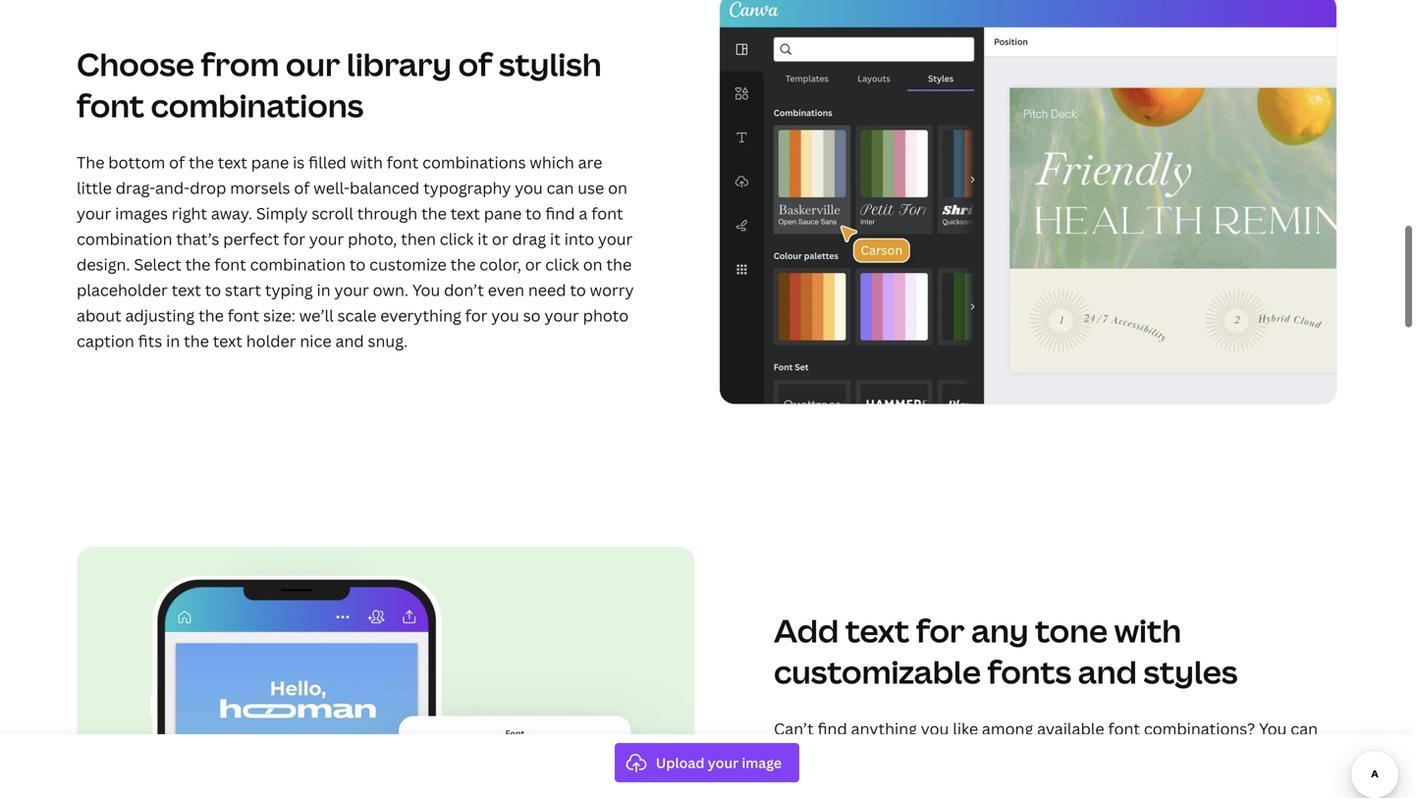 Task type: vqa. For each thing, say whether or not it's contained in the screenshot.
applying
no



Task type: locate. For each thing, give the bounding box(es) containing it.
2 horizontal spatial from
[[908, 795, 945, 798]]

are up use
[[578, 152, 602, 173]]

0 vertical spatial combinations
[[151, 84, 364, 127]]

into
[[564, 228, 594, 249]]

are
[[578, 152, 602, 173], [1113, 744, 1137, 765]]

of inside choose from our library of stylish font combinations
[[458, 43, 492, 85]]

0 horizontal spatial fonts
[[987, 650, 1072, 693]]

from up the preview
[[818, 769, 855, 790]]

typing
[[265, 279, 313, 300]]

1 horizontal spatial photo
[[950, 744, 996, 765]]

with right tone
[[1114, 609, 1181, 652]]

own.
[[373, 279, 409, 300]]

fonts,
[[1112, 769, 1156, 790]]

it
[[478, 228, 488, 249], [550, 228, 561, 249]]

for
[[283, 228, 305, 249], [465, 305, 488, 326], [916, 609, 965, 652]]

to right the serifs
[[998, 769, 1014, 790]]

and
[[335, 330, 364, 351], [1078, 650, 1137, 693]]

even inside can't find anything you like among available font combinations? you can build your own perfect photo caption! there are oodles of fonts to choose from, from chunky slab serifs to curvy script fonts, all with samples you can preview right from the font selection window. you can even cho
[[1215, 795, 1251, 798]]

0 horizontal spatial on
[[583, 254, 603, 275]]

1 vertical spatial pane
[[484, 203, 522, 224]]

that's
[[176, 228, 219, 249]]

you up choose at the right
[[1259, 718, 1287, 739]]

add text for any tone with customizable fonts and styles
[[774, 609, 1238, 693]]

of up and-
[[169, 152, 185, 173]]

fonts up among
[[987, 650, 1072, 693]]

of
[[458, 43, 492, 85], [169, 152, 185, 173], [294, 177, 310, 198], [1196, 744, 1212, 765]]

find
[[545, 203, 575, 224], [818, 718, 847, 739]]

with
[[350, 152, 383, 173], [1114, 609, 1181, 652], [1181, 769, 1214, 790]]

0 vertical spatial right
[[172, 203, 207, 224]]

simply
[[256, 203, 308, 224]]

combinations up is
[[151, 84, 364, 127]]

filled
[[308, 152, 347, 173]]

available
[[1037, 718, 1104, 739]]

morsels
[[230, 177, 290, 198]]

click up the need
[[545, 254, 579, 275]]

your left own
[[816, 744, 851, 765]]

for left "any" at the bottom right of page
[[916, 609, 965, 652]]

for down the simply
[[283, 228, 305, 249]]

you down choose at the right
[[1284, 769, 1312, 790]]

1 horizontal spatial fonts
[[1216, 744, 1255, 765]]

1 horizontal spatial pane
[[484, 203, 522, 224]]

holder
[[246, 330, 296, 351]]

0 vertical spatial fonts
[[987, 650, 1072, 693]]

choose
[[1279, 744, 1334, 765]]

on down into
[[583, 254, 603, 275]]

font up balanced
[[387, 152, 419, 173]]

and down scale
[[335, 330, 364, 351]]

library
[[347, 43, 452, 85]]

in up we'll
[[317, 279, 331, 300]]

1 vertical spatial or
[[525, 254, 542, 275]]

for inside add text for any tone with customizable fonts and styles
[[916, 609, 965, 652]]

serifs
[[952, 769, 994, 790]]

1 horizontal spatial find
[[818, 718, 847, 739]]

from inside choose from our library of stylish font combinations
[[201, 43, 279, 85]]

so
[[523, 305, 541, 326]]

0 horizontal spatial or
[[492, 228, 508, 249]]

photo inside can't find anything you like among available font combinations? you can build your own perfect photo caption! there are oodles of fonts to choose from, from chunky slab serifs to curvy script fonts, all with samples you can preview right from the font selection window. you can even cho
[[950, 744, 996, 765]]

1 horizontal spatial you
[[1152, 795, 1180, 798]]

are up fonts,
[[1113, 744, 1137, 765]]

all
[[1159, 769, 1177, 790]]

font right a
[[591, 203, 623, 224]]

1 vertical spatial photo
[[950, 744, 996, 765]]

the
[[189, 152, 214, 173], [421, 203, 447, 224], [185, 254, 211, 275], [450, 254, 476, 275], [606, 254, 632, 275], [198, 305, 224, 326], [184, 330, 209, 351], [949, 795, 974, 798]]

worry
[[590, 279, 634, 300]]

1 vertical spatial even
[[1215, 795, 1251, 798]]

1 vertical spatial fonts
[[1216, 744, 1255, 765]]

0 vertical spatial photo
[[583, 305, 629, 326]]

right
[[172, 203, 207, 224], [869, 795, 904, 798]]

fonts inside add text for any tone with customizable fonts and styles
[[987, 650, 1072, 693]]

is
[[293, 152, 305, 173]]

slab
[[917, 769, 949, 790]]

0 horizontal spatial even
[[488, 279, 524, 300]]

0 vertical spatial pane
[[251, 152, 289, 173]]

to up drag
[[525, 203, 542, 224]]

which
[[530, 152, 574, 173]]

your down 'little'
[[77, 203, 111, 224]]

0 vertical spatial and
[[335, 330, 364, 351]]

right inside can't find anything you like among available font combinations? you can build your own perfect photo caption! there are oodles of fonts to choose from, from chunky slab serifs to curvy script fonts, all with samples you can preview right from the font selection window. you can even cho
[[869, 795, 904, 798]]

with right all
[[1181, 769, 1214, 790]]

1 horizontal spatial or
[[525, 254, 542, 275]]

can
[[547, 177, 574, 198], [1291, 718, 1318, 739], [774, 795, 801, 798], [1183, 795, 1211, 798]]

1 it from the left
[[478, 228, 488, 249]]

text down typography
[[450, 203, 480, 224]]

0 vertical spatial for
[[283, 228, 305, 249]]

choose your preferred font style image
[[77, 546, 695, 798]]

1 vertical spatial find
[[818, 718, 847, 739]]

find right the can't
[[818, 718, 847, 739]]

font down start
[[228, 305, 259, 326]]

fonts up samples
[[1216, 744, 1255, 765]]

1 horizontal spatial combination
[[250, 254, 346, 275]]

you
[[515, 177, 543, 198], [491, 305, 519, 326], [921, 718, 949, 739], [1284, 769, 1312, 790]]

fonts inside can't find anything you like among available font combinations? you can build your own perfect photo caption! there are oodles of fonts to choose from, from chunky slab serifs to curvy script fonts, all with samples you can preview right from the font selection window. you can even cho
[[1216, 744, 1255, 765]]

0 horizontal spatial pane
[[251, 152, 289, 173]]

from down the slab
[[908, 795, 945, 798]]

0 horizontal spatial find
[[545, 203, 575, 224]]

photo,
[[348, 228, 397, 249]]

you up everything
[[412, 279, 440, 300]]

1 horizontal spatial and
[[1078, 650, 1137, 693]]

of left "stylish"
[[458, 43, 492, 85]]

for down don't
[[465, 305, 488, 326]]

1 vertical spatial perfect
[[890, 744, 946, 765]]

0 horizontal spatial from
[[201, 43, 279, 85]]

perfect down away.
[[223, 228, 279, 249]]

a
[[579, 203, 588, 224]]

1 horizontal spatial in
[[317, 279, 331, 300]]

0 horizontal spatial for
[[283, 228, 305, 249]]

1 horizontal spatial for
[[465, 305, 488, 326]]

to right the need
[[570, 279, 586, 300]]

0 horizontal spatial in
[[166, 330, 180, 351]]

can down from,
[[774, 795, 801, 798]]

font up the
[[77, 84, 144, 127]]

choose from our library of stylish font combinations
[[77, 43, 602, 127]]

1 vertical spatial are
[[1113, 744, 1137, 765]]

you
[[412, 279, 440, 300], [1259, 718, 1287, 739], [1152, 795, 1180, 798]]

your inside can't find anything you like among available font combinations? you can build your own perfect photo caption! there are oodles of fonts to choose from, from chunky slab serifs to curvy script fonts, all with samples you can preview right from the font selection window. you can even cho
[[816, 744, 851, 765]]

window.
[[1086, 795, 1148, 798]]

to
[[525, 203, 542, 224], [350, 254, 366, 275], [205, 279, 221, 300], [570, 279, 586, 300], [1259, 744, 1275, 765], [998, 769, 1014, 790]]

pane up drag
[[484, 203, 522, 224]]

script
[[1064, 769, 1108, 790]]

right down chunky
[[869, 795, 904, 798]]

click right then
[[440, 228, 474, 249]]

1 vertical spatial combinations
[[422, 152, 526, 173]]

right up that's
[[172, 203, 207, 224]]

2 horizontal spatial for
[[916, 609, 965, 652]]

in right fits
[[166, 330, 180, 351]]

1 vertical spatial with
[[1114, 609, 1181, 652]]

of down combinations?
[[1196, 744, 1212, 765]]

click
[[440, 228, 474, 249], [545, 254, 579, 275]]

selection
[[1013, 795, 1083, 798]]

1 vertical spatial combination
[[250, 254, 346, 275]]

own
[[855, 744, 886, 765]]

2 vertical spatial you
[[1152, 795, 1180, 798]]

0 horizontal spatial you
[[412, 279, 440, 300]]

0 vertical spatial are
[[578, 152, 602, 173]]

and up available
[[1078, 650, 1137, 693]]

perfect up the slab
[[890, 744, 946, 765]]

you down all
[[1152, 795, 1180, 798]]

combination down images
[[77, 228, 172, 249]]

text
[[218, 152, 247, 173], [450, 203, 480, 224], [172, 279, 201, 300], [213, 330, 242, 351], [845, 609, 910, 652]]

font down the serifs
[[978, 795, 1010, 798]]

1 horizontal spatial click
[[545, 254, 579, 275]]

0 vertical spatial click
[[440, 228, 474, 249]]

combinations
[[151, 84, 364, 127], [422, 152, 526, 173]]

any
[[971, 609, 1029, 652]]

0 vertical spatial perfect
[[223, 228, 279, 249]]

perfect
[[223, 228, 279, 249], [890, 744, 946, 765]]

2 vertical spatial for
[[916, 609, 965, 652]]

don't
[[444, 279, 484, 300]]

0 horizontal spatial right
[[172, 203, 207, 224]]

even down samples
[[1215, 795, 1251, 798]]

1 vertical spatial on
[[583, 254, 603, 275]]

1 horizontal spatial combinations
[[422, 152, 526, 173]]

0 vertical spatial you
[[412, 279, 440, 300]]

little
[[77, 177, 112, 198]]

the up then
[[421, 203, 447, 224]]

or down drag
[[525, 254, 542, 275]]

caption
[[77, 330, 134, 351]]

font inside choose from our library of stylish font combinations
[[77, 84, 144, 127]]

from left the our at the top left
[[201, 43, 279, 85]]

0 horizontal spatial photo
[[583, 305, 629, 326]]

it up color,
[[478, 228, 488, 249]]

combination up typing
[[250, 254, 346, 275]]

with up balanced
[[350, 152, 383, 173]]

2 horizontal spatial you
[[1259, 718, 1287, 739]]

snug.
[[368, 330, 408, 351]]

with inside can't find anything you like among available font combinations? you can build your own perfect photo caption! there are oodles of fonts to choose from, from chunky slab serifs to curvy script fonts, all with samples you can preview right from the font selection window. you can even cho
[[1181, 769, 1214, 790]]

color,
[[480, 254, 521, 275]]

your
[[77, 203, 111, 224], [309, 228, 344, 249], [598, 228, 633, 249], [334, 279, 369, 300], [545, 305, 579, 326], [816, 744, 851, 765]]

1 horizontal spatial are
[[1113, 744, 1137, 765]]

0 vertical spatial even
[[488, 279, 524, 300]]

combinations up typography
[[422, 152, 526, 173]]

even
[[488, 279, 524, 300], [1215, 795, 1251, 798]]

1 horizontal spatial perfect
[[890, 744, 946, 765]]

in
[[317, 279, 331, 300], [166, 330, 180, 351]]

1 horizontal spatial right
[[869, 795, 904, 798]]

1 horizontal spatial it
[[550, 228, 561, 249]]

photo down the worry
[[583, 305, 629, 326]]

1 vertical spatial and
[[1078, 650, 1137, 693]]

tone
[[1035, 609, 1108, 652]]

1 vertical spatial you
[[1259, 718, 1287, 739]]

styles
[[1144, 650, 1238, 693]]

chunky
[[859, 769, 913, 790]]

1 horizontal spatial on
[[608, 177, 627, 198]]

1 horizontal spatial even
[[1215, 795, 1251, 798]]

it left into
[[550, 228, 561, 249]]

photo up the serifs
[[950, 744, 996, 765]]

font up there
[[1108, 718, 1140, 739]]

or
[[492, 228, 508, 249], [525, 254, 542, 275]]

text right add
[[845, 609, 910, 652]]

0 vertical spatial from
[[201, 43, 279, 85]]

0 horizontal spatial perfect
[[223, 228, 279, 249]]

0 vertical spatial combination
[[77, 228, 172, 249]]

0 vertical spatial with
[[350, 152, 383, 173]]

0 vertical spatial find
[[545, 203, 575, 224]]

font up start
[[214, 254, 246, 275]]

can down 'which'
[[547, 177, 574, 198]]

on right use
[[608, 177, 627, 198]]

combination
[[77, 228, 172, 249], [250, 254, 346, 275]]

the down the serifs
[[949, 795, 974, 798]]

find left a
[[545, 203, 575, 224]]

0 horizontal spatial click
[[440, 228, 474, 249]]

0 horizontal spatial are
[[578, 152, 602, 173]]

you left 'like'
[[921, 718, 949, 739]]

1 vertical spatial from
[[818, 769, 855, 790]]

need
[[528, 279, 566, 300]]

your right into
[[598, 228, 633, 249]]

0 vertical spatial in
[[317, 279, 331, 300]]

or up color,
[[492, 228, 508, 249]]

can inside the bottom of the text pane is filled with font combinations which are little drag-and-drop morsels of well-balanced typography you can use on your images right away. simply scroll through the text pane to find a font combination that's perfect for your photo, then click it or drag it into your design. select the font combination to customize the color, or click on the placeholder text to start typing in your own. you don't even need to worry about adjusting the font size: we'll scale everything for you so your photo caption fits in the text holder nice and snug.
[[547, 177, 574, 198]]

select
[[134, 254, 181, 275]]

even down color,
[[488, 279, 524, 300]]

0 horizontal spatial and
[[335, 330, 364, 351]]

pane up morsels
[[251, 152, 289, 173]]

fonts
[[987, 650, 1072, 693], [1216, 744, 1255, 765]]

0 horizontal spatial combinations
[[151, 84, 364, 127]]

0 horizontal spatial it
[[478, 228, 488, 249]]

text up drop
[[218, 152, 247, 173]]

can down oodles
[[1183, 795, 1211, 798]]

pane
[[251, 152, 289, 173], [484, 203, 522, 224]]

1 vertical spatial right
[[869, 795, 904, 798]]

2 vertical spatial with
[[1181, 769, 1214, 790]]



Task type: describe. For each thing, give the bounding box(es) containing it.
customizable
[[774, 650, 981, 693]]

right inside the bottom of the text pane is filled with font combinations which are little drag-and-drop morsels of well-balanced typography you can use on your images right away. simply scroll through the text pane to find a font combination that's perfect for your photo, then click it or drag it into your design. select the font combination to customize the color, or click on the placeholder text to start typing in your own. you don't even need to worry about adjusting the font size: we'll scale everything for you so your photo caption fits in the text holder nice and snug.
[[172, 203, 207, 224]]

1 vertical spatial in
[[166, 330, 180, 351]]

design.
[[77, 254, 130, 275]]

your up scale
[[334, 279, 369, 300]]

add
[[774, 609, 839, 652]]

the inside can't find anything you like among available font combinations? you can build your own perfect photo caption! there are oodles of fonts to choose from, from chunky slab serifs to curvy script fonts, all with samples you can preview right from the font selection window. you can even cho
[[949, 795, 974, 798]]

size:
[[263, 305, 296, 326]]

text inside add text for any tone with customizable fonts and styles
[[845, 609, 910, 652]]

caption!
[[1000, 744, 1062, 765]]

0 vertical spatial on
[[608, 177, 627, 198]]

even inside the bottom of the text pane is filled with font combinations which are little drag-and-drop morsels of well-balanced typography you can use on your images right away. simply scroll through the text pane to find a font combination that's perfect for your photo, then click it or drag it into your design. select the font combination to customize the color, or click on the placeholder text to start typing in your own. you don't even need to worry about adjusting the font size: we'll scale everything for you so your photo caption fits in the text holder nice and snug.
[[488, 279, 524, 300]]

we'll
[[299, 305, 334, 326]]

well-
[[314, 177, 350, 198]]

with inside add text for any tone with customizable fonts and styles
[[1114, 609, 1181, 652]]

to left start
[[205, 279, 221, 300]]

there
[[1066, 744, 1109, 765]]

you left the so
[[491, 305, 519, 326]]

images
[[115, 203, 168, 224]]

the up don't
[[450, 254, 476, 275]]

fits
[[138, 330, 162, 351]]

the down adjusting
[[184, 330, 209, 351]]

nice
[[300, 330, 332, 351]]

of inside can't find anything you like among available font combinations? you can build your own perfect photo caption! there are oodles of fonts to choose from, from chunky slab serifs to curvy script fonts, all with samples you can preview right from the font selection window. you can even cho
[[1196, 744, 1212, 765]]

the down that's
[[185, 254, 211, 275]]

combinations inside choose from our library of stylish font combinations
[[151, 84, 364, 127]]

combinations?
[[1144, 718, 1255, 739]]

combinations inside the bottom of the text pane is filled with font combinations which are little drag-and-drop morsels of well-balanced typography you can use on your images right away. simply scroll through the text pane to find a font combination that's perfect for your photo, then click it or drag it into your design. select the font combination to customize the color, or click on the placeholder text to start typing in your own. you don't even need to worry about adjusting the font size: we'll scale everything for you so your photo caption fits in the text holder nice and snug.
[[422, 152, 526, 173]]

and inside add text for any tone with customizable fonts and styles
[[1078, 650, 1137, 693]]

2 vertical spatial from
[[908, 795, 945, 798]]

you inside the bottom of the text pane is filled with font combinations which are little drag-and-drop morsels of well-balanced typography you can use on your images right away. simply scroll through the text pane to find a font combination that's perfect for your photo, then click it or drag it into your design. select the font combination to customize the color, or click on the placeholder text to start typing in your own. you don't even need to worry about adjusting the font size: we'll scale everything for you so your photo caption fits in the text holder nice and snug.
[[412, 279, 440, 300]]

typography
[[423, 177, 511, 198]]

samples
[[1217, 769, 1280, 790]]

start
[[225, 279, 261, 300]]

1 horizontal spatial from
[[818, 769, 855, 790]]

scroll
[[312, 203, 353, 224]]

curvy
[[1018, 769, 1060, 790]]

find inside can't find anything you like among available font combinations? you can build your own perfect photo caption! there are oodles of fonts to choose from, from chunky slab serifs to curvy script fonts, all with samples you can preview right from the font selection window. you can even cho
[[818, 718, 847, 739]]

are inside can't find anything you like among available font combinations? you can build your own perfect photo caption! there are oodles of fonts to choose from, from chunky slab serifs to curvy script fonts, all with samples you can preview right from the font selection window. you can even cho
[[1113, 744, 1137, 765]]

and-
[[155, 177, 190, 198]]

apply text styles to your photo image
[[719, 0, 1338, 405]]

you down 'which'
[[515, 177, 543, 198]]

and inside the bottom of the text pane is filled with font combinations which are little drag-and-drop morsels of well-balanced typography you can use on your images right away. simply scroll through the text pane to find a font combination that's perfect for your photo, then click it or drag it into your design. select the font combination to customize the color, or click on the placeholder text to start typing in your own. you don't even need to worry about adjusting the font size: we'll scale everything for you so your photo caption fits in the text holder nice and snug.
[[335, 330, 364, 351]]

oodles
[[1141, 744, 1192, 765]]

1 vertical spatial for
[[465, 305, 488, 326]]

of down is
[[294, 177, 310, 198]]

from,
[[774, 769, 815, 790]]

away.
[[211, 203, 252, 224]]

build
[[774, 744, 812, 765]]

choose
[[77, 43, 194, 85]]

can up choose at the right
[[1291, 718, 1318, 739]]

balanced
[[350, 177, 420, 198]]

can't find anything you like among available font combinations? you can build your own perfect photo caption! there are oodles of fonts to choose from, from chunky slab serifs to curvy script fonts, all with samples you can preview right from the font selection window. you can even cho
[[774, 718, 1334, 798]]

bottom
[[108, 152, 165, 173]]

0 vertical spatial or
[[492, 228, 508, 249]]

are inside the bottom of the text pane is filled with font combinations which are little drag-and-drop morsels of well-balanced typography you can use on your images right away. simply scroll through the text pane to find a font combination that's perfect for your photo, then click it or drag it into your design. select the font combination to customize the color, or click on the placeholder text to start typing in your own. you don't even need to worry about adjusting the font size: we'll scale everything for you so your photo caption fits in the text holder nice and snug.
[[578, 152, 602, 173]]

2 it from the left
[[550, 228, 561, 249]]

to up samples
[[1259, 744, 1275, 765]]

everything
[[380, 305, 461, 326]]

drag-
[[116, 177, 155, 198]]

the bottom of the text pane is filled with font combinations which are little drag-and-drop morsels of well-balanced typography you can use on your images right away. simply scroll through the text pane to find a font combination that's perfect for your photo, then click it or drag it into your design. select the font combination to customize the color, or click on the placeholder text to start typing in your own. you don't even need to worry about adjusting the font size: we'll scale everything for you so your photo caption fits in the text holder nice and snug.
[[77, 152, 634, 351]]

find inside the bottom of the text pane is filled with font combinations which are little drag-and-drop morsels of well-balanced typography you can use on your images right away. simply scroll through the text pane to find a font combination that's perfect for your photo, then click it or drag it into your design. select the font combination to customize the color, or click on the placeholder text to start typing in your own. you don't even need to worry about adjusting the font size: we'll scale everything for you so your photo caption fits in the text holder nice and snug.
[[545, 203, 575, 224]]

like
[[953, 718, 978, 739]]

customize
[[369, 254, 447, 275]]

perfect inside the bottom of the text pane is filled with font combinations which are little drag-and-drop morsels of well-balanced typography you can use on your images right away. simply scroll through the text pane to find a font combination that's perfect for your photo, then click it or drag it into your design. select the font combination to customize the color, or click on the placeholder text to start typing in your own. you don't even need to worry about adjusting the font size: we'll scale everything for you so your photo caption fits in the text holder nice and snug.
[[223, 228, 279, 249]]

your down scroll
[[309, 228, 344, 249]]

adjusting
[[125, 305, 195, 326]]

preview
[[805, 795, 865, 798]]

drop
[[190, 177, 226, 198]]

text left holder
[[213, 330, 242, 351]]

the right adjusting
[[198, 305, 224, 326]]

our
[[286, 43, 340, 85]]

your down the need
[[545, 305, 579, 326]]

0 horizontal spatial combination
[[77, 228, 172, 249]]

placeholder
[[77, 279, 168, 300]]

perfect inside can't find anything you like among available font combinations? you can build your own perfect photo caption! there are oodles of fonts to choose from, from chunky slab serifs to curvy script fonts, all with samples you can preview right from the font selection window. you can even cho
[[890, 744, 946, 765]]

to down photo, in the left top of the page
[[350, 254, 366, 275]]

can't
[[774, 718, 814, 739]]

photo inside the bottom of the text pane is filled with font combinations which are little drag-and-drop morsels of well-balanced typography you can use on your images right away. simply scroll through the text pane to find a font combination that's perfect for your photo, then click it or drag it into your design. select the font combination to customize the color, or click on the placeholder text to start typing in your own. you don't even need to worry about adjusting the font size: we'll scale everything for you so your photo caption fits in the text holder nice and snug.
[[583, 305, 629, 326]]

drag
[[512, 228, 546, 249]]

stylish
[[499, 43, 602, 85]]

use
[[578, 177, 604, 198]]

through
[[357, 203, 418, 224]]

the
[[77, 152, 105, 173]]

with inside the bottom of the text pane is filled with font combinations which are little drag-and-drop morsels of well-balanced typography you can use on your images right away. simply scroll through the text pane to find a font combination that's perfect for your photo, then click it or drag it into your design. select the font combination to customize the color, or click on the placeholder text to start typing in your own. you don't even need to worry about adjusting the font size: we'll scale everything for you so your photo caption fits in the text holder nice and snug.
[[350, 152, 383, 173]]

anything
[[851, 718, 917, 739]]

scale
[[337, 305, 376, 326]]

text up adjusting
[[172, 279, 201, 300]]

among
[[982, 718, 1033, 739]]

the up drop
[[189, 152, 214, 173]]

then
[[401, 228, 436, 249]]

about
[[77, 305, 121, 326]]

the up the worry
[[606, 254, 632, 275]]

1 vertical spatial click
[[545, 254, 579, 275]]



